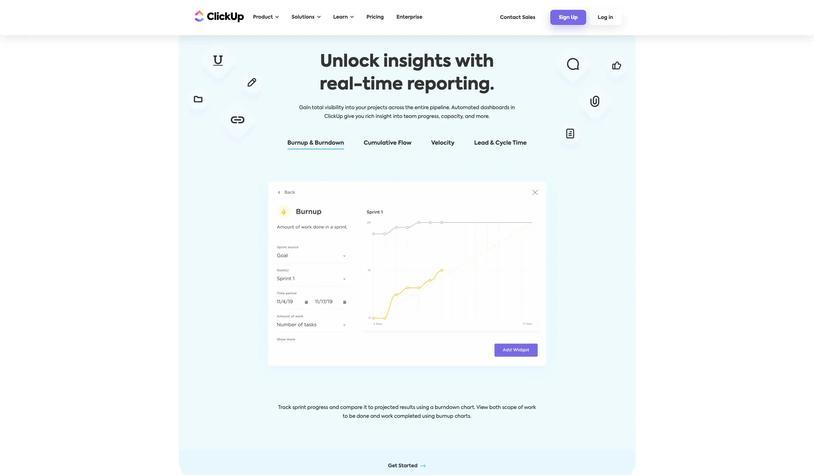 Task type: vqa. For each thing, say whether or not it's contained in the screenshot.
first the Projects from right
no



Task type: describe. For each thing, give the bounding box(es) containing it.
of
[[518, 406, 523, 411]]

lead & cycle time button
[[467, 139, 534, 151]]

real-
[[320, 77, 363, 94]]

learn
[[333, 15, 348, 20]]

results
[[400, 406, 415, 411]]

burnup.png image
[[251, 168, 564, 387]]

sprint
[[292, 406, 306, 411]]

insight
[[376, 114, 392, 119]]

burnup & burndown
[[288, 141, 344, 146]]

product
[[253, 15, 273, 20]]

burnup & burndown button
[[280, 139, 351, 151]]

1 vertical spatial using
[[422, 415, 435, 420]]

velocity
[[431, 141, 455, 146]]

unlock
[[320, 54, 379, 71]]

learn button
[[330, 10, 358, 25]]

gain
[[299, 106, 311, 111]]

time
[[363, 77, 403, 94]]

contact sales
[[500, 15, 536, 20]]

log
[[598, 15, 608, 20]]

0 horizontal spatial into
[[345, 106, 355, 111]]

gain total visibility into your projects across the entire pipeline. automated dashboards in clickup give you rich insight into team progress, capacity, and more.
[[299, 106, 515, 119]]

pricing
[[367, 15, 384, 20]]

velocity button
[[424, 139, 462, 151]]

1 vertical spatial and
[[330, 406, 339, 411]]

tab list containing burnup & burndown
[[200, 139, 615, 151]]

projects
[[368, 106, 387, 111]]

chart.
[[461, 406, 476, 411]]

and inside gain total visibility into your projects across the entire pipeline. automated dashboards in clickup give you rich insight into team progress, capacity, and more.
[[465, 114, 475, 119]]

log in
[[598, 15, 613, 20]]

progress,
[[418, 114, 440, 119]]

flow
[[398, 141, 412, 146]]

charts.
[[455, 415, 472, 420]]

clickup image
[[193, 9, 244, 23]]

sales
[[522, 15, 536, 20]]

log in link
[[590, 10, 622, 25]]

insights
[[383, 54, 451, 71]]

reporting.
[[407, 77, 495, 94]]

projected
[[375, 406, 399, 411]]

cumulative flow button
[[357, 139, 419, 151]]

1 horizontal spatial to
[[368, 406, 374, 411]]

cumulative flow
[[364, 141, 412, 146]]

0 vertical spatial using
[[417, 406, 429, 411]]

cycle
[[496, 141, 512, 146]]

enterprise
[[397, 15, 423, 20]]

lead & cycle time
[[474, 141, 527, 146]]

total
[[312, 106, 324, 111]]

it
[[364, 406, 367, 411]]

visibility
[[325, 106, 344, 111]]

your
[[356, 106, 366, 111]]

done
[[357, 415, 369, 420]]

enterprise link
[[393, 10, 426, 25]]

sign up
[[559, 15, 578, 20]]

across
[[389, 106, 404, 111]]

0 horizontal spatial work
[[381, 415, 393, 420]]



Task type: locate. For each thing, give the bounding box(es) containing it.
track sprint progress and compare it to projected results using a burndown chart. view both scope of work to be done and work completed using burnup charts.
[[278, 406, 536, 420]]

clickup
[[324, 114, 343, 119]]

& inside button
[[310, 141, 314, 146]]

0 vertical spatial into
[[345, 106, 355, 111]]

tab list
[[200, 139, 615, 151]]

work right of
[[524, 406, 536, 411]]

track
[[278, 406, 291, 411]]

0 vertical spatial and
[[465, 114, 475, 119]]

1 horizontal spatial in
[[609, 15, 613, 20]]

view
[[477, 406, 488, 411]]

0 vertical spatial in
[[609, 15, 613, 20]]

to right it
[[368, 406, 374, 411]]

lead
[[474, 141, 489, 146]]

0 horizontal spatial &
[[310, 141, 314, 146]]

contact
[[500, 15, 521, 20]]

to
[[368, 406, 374, 411], [343, 415, 348, 420]]

give
[[344, 114, 354, 119]]

in right log in the top right of the page
[[609, 15, 613, 20]]

unlock insights with real-time reporting.
[[320, 54, 495, 94]]

&
[[310, 141, 314, 146], [490, 141, 494, 146]]

2 horizontal spatial and
[[465, 114, 475, 119]]

contact sales button
[[497, 11, 539, 23]]

0 horizontal spatial in
[[511, 106, 515, 111]]

0 vertical spatial work
[[524, 406, 536, 411]]

2 & from the left
[[490, 141, 494, 146]]

1 vertical spatial into
[[393, 114, 403, 119]]

up
[[571, 15, 578, 20]]

burnup
[[436, 415, 454, 420]]

scope
[[502, 406, 517, 411]]

& right the lead
[[490, 141, 494, 146]]

work down projected
[[381, 415, 393, 420]]

and right done
[[371, 415, 380, 420]]

more.
[[476, 114, 490, 119]]

1 & from the left
[[310, 141, 314, 146]]

pipeline.
[[430, 106, 451, 111]]

using left the a
[[417, 406, 429, 411]]

dashboards
[[481, 106, 510, 111]]

solutions button
[[288, 10, 324, 25]]

into
[[345, 106, 355, 111], [393, 114, 403, 119]]

sign
[[559, 15, 570, 20]]

time
[[513, 141, 527, 146]]

0 horizontal spatial and
[[330, 406, 339, 411]]

burndown
[[315, 141, 344, 146]]

automated
[[452, 106, 480, 111]]

compare
[[340, 406, 363, 411]]

a
[[431, 406, 434, 411]]

team
[[404, 114, 417, 119]]

in inside gain total visibility into your projects across the entire pipeline. automated dashboards in clickup give you rich insight into team progress, capacity, and more.
[[511, 106, 515, 111]]

into down across on the left of the page
[[393, 114, 403, 119]]

and
[[465, 114, 475, 119], [330, 406, 339, 411], [371, 415, 380, 420]]

& for burndown
[[310, 141, 314, 146]]

entire
[[415, 106, 429, 111]]

& for cycle
[[490, 141, 494, 146]]

1 horizontal spatial work
[[524, 406, 536, 411]]

using
[[417, 406, 429, 411], [422, 415, 435, 420]]

and right the progress
[[330, 406, 339, 411]]

1 horizontal spatial into
[[393, 114, 403, 119]]

completed
[[394, 415, 421, 420]]

capacity,
[[441, 114, 464, 119]]

& inside button
[[490, 141, 494, 146]]

and down automated
[[465, 114, 475, 119]]

1 vertical spatial work
[[381, 415, 393, 420]]

burnup & burndown tab panel
[[251, 162, 564, 422]]

0 horizontal spatial to
[[343, 415, 348, 420]]

1 horizontal spatial and
[[371, 415, 380, 420]]

& right the 'burnup'
[[310, 141, 314, 146]]

work
[[524, 406, 536, 411], [381, 415, 393, 420]]

product button
[[250, 10, 283, 25]]

rich
[[366, 114, 375, 119]]

be
[[349, 415, 356, 420]]

2 vertical spatial and
[[371, 415, 380, 420]]

in right dashboards
[[511, 106, 515, 111]]

burndown
[[435, 406, 460, 411]]

with
[[455, 54, 494, 71]]

1 horizontal spatial &
[[490, 141, 494, 146]]

cumulative
[[364, 141, 397, 146]]

pricing link
[[363, 10, 388, 25]]

1 vertical spatial in
[[511, 106, 515, 111]]

using down the a
[[422, 415, 435, 420]]

progress
[[307, 406, 328, 411]]

into up give
[[345, 106, 355, 111]]

sign up button
[[551, 10, 586, 25]]

1 vertical spatial to
[[343, 415, 348, 420]]

solutions
[[292, 15, 315, 20]]

in
[[609, 15, 613, 20], [511, 106, 515, 111]]

you
[[356, 114, 364, 119]]

burnup
[[288, 141, 308, 146]]

0 vertical spatial to
[[368, 406, 374, 411]]

to left be
[[343, 415, 348, 420]]

both
[[490, 406, 501, 411]]

the
[[405, 106, 414, 111]]



